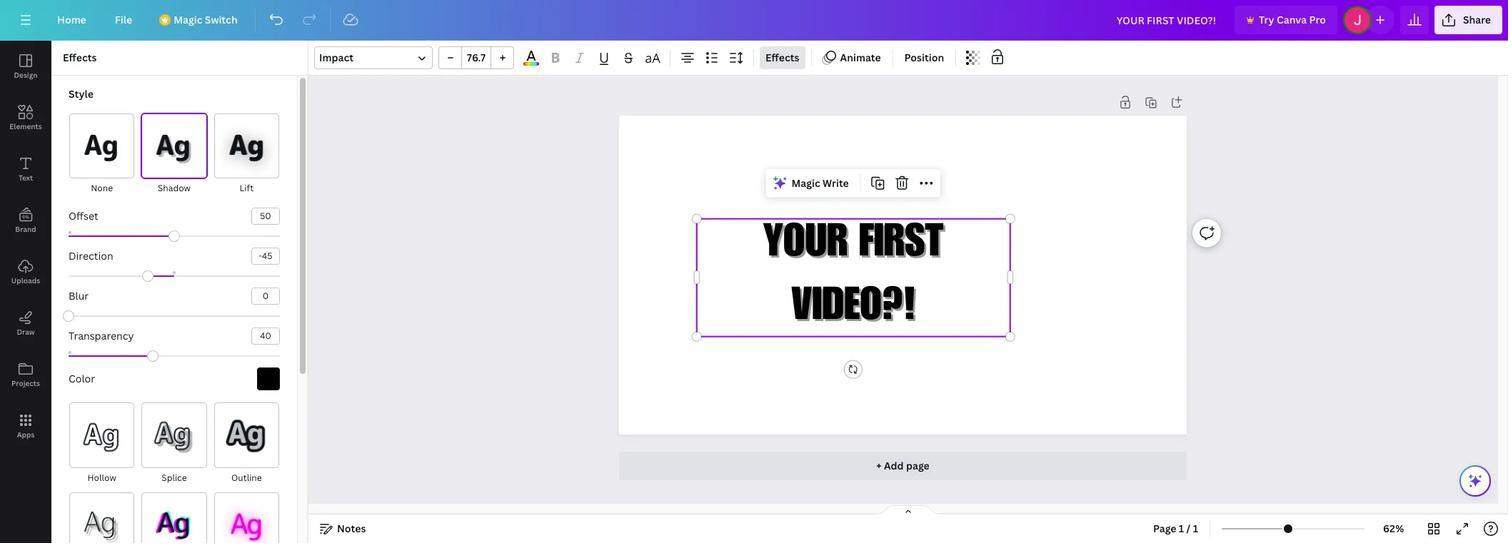 Task type: describe. For each thing, give the bounding box(es) containing it.
Transparency text field
[[252, 329, 279, 344]]

text button
[[0, 144, 51, 195]]

blur
[[69, 289, 89, 303]]

page
[[1153, 522, 1177, 536]]

+
[[876, 459, 882, 473]]

elements button
[[0, 92, 51, 144]]

+ add page button
[[619, 452, 1187, 481]]

apps
[[17, 430, 35, 440]]

color range image
[[524, 62, 539, 66]]

notes
[[337, 522, 366, 536]]

brand button
[[0, 195, 51, 246]]

splice
[[162, 472, 187, 484]]

video?!
[[791, 286, 916, 332]]

2 1 from the left
[[1193, 522, 1198, 536]]

none
[[91, 182, 113, 194]]

file button
[[103, 6, 144, 34]]

Blur text field
[[252, 289, 279, 304]]

shadow button
[[141, 113, 208, 197]]

canva assistant image
[[1467, 473, 1484, 490]]

style
[[69, 87, 93, 101]]

offset
[[69, 209, 98, 223]]

share button
[[1435, 6, 1503, 34]]

effects inside effects dropdown button
[[766, 51, 799, 64]]

your first video?!
[[763, 223, 944, 332]]

/
[[1187, 522, 1191, 536]]

write
[[823, 176, 849, 190]]

transparency
[[69, 329, 134, 343]]

projects button
[[0, 349, 51, 401]]

home
[[57, 13, 86, 26]]

canva
[[1277, 13, 1307, 26]]

position
[[905, 51, 944, 64]]

impact
[[319, 51, 353, 64]]

style element
[[63, 87, 280, 543]]

magic write
[[792, 176, 849, 190]]

#000000 image
[[257, 368, 280, 391]]

switch
[[205, 13, 238, 26]]

outline
[[231, 472, 262, 484]]



Task type: locate. For each thing, give the bounding box(es) containing it.
outline button
[[213, 402, 280, 486]]

1
[[1179, 522, 1184, 536], [1193, 522, 1198, 536]]

shadow
[[158, 182, 191, 194]]

splice button
[[141, 402, 208, 486]]

draw
[[17, 327, 35, 337]]

try canva pro
[[1259, 13, 1326, 26]]

1 horizontal spatial effects
[[766, 51, 799, 64]]

1 horizontal spatial magic
[[792, 176, 820, 190]]

1 horizontal spatial 1
[[1193, 522, 1198, 536]]

uploads
[[11, 276, 40, 286]]

Direction text field
[[252, 249, 279, 264]]

1 left /
[[1179, 522, 1184, 536]]

magic left write
[[792, 176, 820, 190]]

2 effects from the left
[[766, 51, 799, 64]]

direction
[[69, 249, 113, 263]]

show pages image
[[874, 505, 943, 516]]

text
[[18, 173, 33, 183]]

effects
[[63, 51, 97, 64], [766, 51, 799, 64]]

1 right /
[[1193, 522, 1198, 536]]

first
[[859, 223, 944, 269]]

0 horizontal spatial effects
[[63, 51, 97, 64]]

effects button
[[760, 46, 805, 69]]

design button
[[0, 41, 51, 92]]

effects up style
[[63, 51, 97, 64]]

0 horizontal spatial magic
[[174, 13, 202, 26]]

share
[[1463, 13, 1491, 26]]

1 1 from the left
[[1179, 522, 1184, 536]]

design
[[14, 70, 38, 80]]

1 vertical spatial magic
[[792, 176, 820, 190]]

impact button
[[314, 46, 433, 69]]

page
[[906, 459, 930, 473]]

magic
[[174, 13, 202, 26], [792, 176, 820, 190]]

1 effects from the left
[[63, 51, 97, 64]]

your
[[763, 223, 848, 269]]

side panel tab list
[[0, 41, 51, 452]]

magic switch
[[174, 13, 238, 26]]

hollow button
[[69, 402, 135, 486]]

lift
[[240, 182, 254, 194]]

0 vertical spatial magic
[[174, 13, 202, 26]]

uploads button
[[0, 246, 51, 298]]

brand
[[15, 224, 36, 234]]

animate
[[840, 51, 881, 64]]

magic switch button
[[149, 6, 249, 34]]

magic inside magic switch button
[[174, 13, 202, 26]]

draw button
[[0, 298, 51, 349]]

+ add page
[[876, 459, 930, 473]]

magic inside magic write 'button'
[[792, 176, 820, 190]]

effects down main 'menu bar'
[[766, 51, 799, 64]]

magic write button
[[769, 172, 855, 195]]

lift button
[[213, 113, 280, 197]]

main menu bar
[[0, 0, 1508, 41]]

apps button
[[0, 401, 51, 452]]

none button
[[69, 113, 135, 197]]

page 1 / 1
[[1153, 522, 1198, 536]]

color
[[69, 372, 95, 386]]

notes button
[[314, 518, 372, 541]]

62% button
[[1370, 518, 1417, 541]]

– – number field
[[466, 51, 486, 64]]

Offset text field
[[252, 209, 279, 224]]

#000000 image
[[257, 368, 280, 391]]

try canva pro button
[[1235, 6, 1338, 34]]

0 horizontal spatial 1
[[1179, 522, 1184, 536]]

file
[[115, 13, 132, 26]]

projects
[[11, 378, 40, 388]]

magic left switch
[[174, 13, 202, 26]]

Design title text field
[[1105, 6, 1229, 34]]

position button
[[899, 46, 950, 69]]

magic for magic write
[[792, 176, 820, 190]]

group
[[438, 46, 514, 69]]

try
[[1259, 13, 1274, 26]]

elements
[[9, 121, 42, 131]]

add
[[884, 459, 904, 473]]

animate button
[[817, 46, 887, 69]]

magic for magic switch
[[174, 13, 202, 26]]

hollow
[[87, 472, 116, 484]]

pro
[[1309, 13, 1326, 26]]

home link
[[46, 6, 98, 34]]

62%
[[1383, 522, 1404, 536]]



Task type: vqa. For each thing, say whether or not it's contained in the screenshot.
COUNT
no



